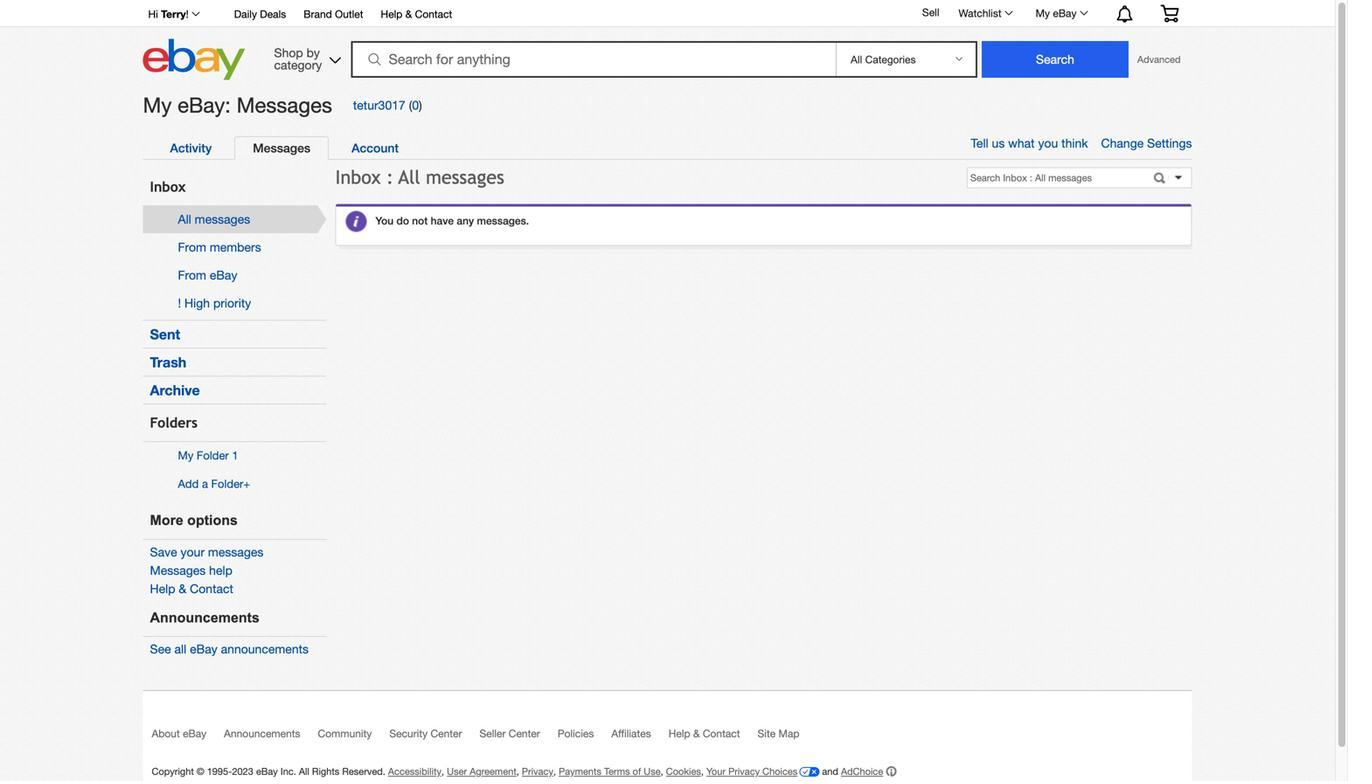 Task type: describe. For each thing, give the bounding box(es) containing it.
seller center
[[480, 728, 540, 740]]

rights
[[312, 767, 340, 778]]

activity
[[170, 141, 212, 155]]

about
[[152, 728, 180, 740]]

1 vertical spatial all
[[178, 212, 191, 227]]

more
[[150, 513, 183, 529]]

activity link
[[152, 136, 230, 160]]

help
[[209, 564, 233, 578]]

terry
[[161, 8, 186, 20]]

seller center link
[[480, 728, 558, 748]]

1 privacy from the left
[[522, 767, 554, 778]]

0 vertical spatial messages
[[237, 93, 332, 117]]

help inside save your messages messages help help & contact
[[150, 582, 175, 596]]

see all ebay announcements
[[150, 642, 309, 657]]

from ebay link
[[178, 268, 237, 283]]

what
[[1009, 136, 1035, 150]]

members
[[210, 240, 261, 255]]

none submit inside shop by category banner
[[982, 41, 1129, 78]]

my folder 1 link
[[178, 449, 238, 463]]

options
[[187, 513, 238, 529]]

center for security center
[[431, 728, 462, 740]]

add a folder +
[[178, 478, 250, 491]]

ebay for from ebay
[[210, 268, 237, 283]]

cookies
[[666, 767, 701, 778]]

advanced
[[1138, 54, 1181, 65]]

inbox : all messages
[[335, 167, 504, 188]]

and
[[822, 767, 839, 778]]

all messages
[[178, 212, 250, 227]]

account
[[352, 141, 399, 155]]

2 privacy from the left
[[729, 767, 760, 778]]

inc.
[[281, 767, 296, 778]]

inbox for inbox : all messages
[[335, 167, 381, 188]]

advanced link
[[1129, 42, 1190, 77]]

4 , from the left
[[661, 767, 664, 778]]

sell link
[[915, 6, 948, 18]]

3 , from the left
[[554, 767, 556, 778]]

messages inside save your messages messages help help & contact
[[150, 564, 206, 578]]

community
[[318, 728, 372, 740]]

Search Inbox : All messages text field
[[968, 168, 1148, 188]]

! inside account navigation
[[186, 8, 189, 20]]

my for my folder 1
[[178, 449, 194, 463]]

help inside account navigation
[[381, 8, 403, 20]]

you do not have any messages.
[[376, 215, 529, 227]]

tetur3017 link
[[353, 98, 406, 112]]

have
[[431, 215, 454, 227]]

5 , from the left
[[701, 767, 704, 778]]

trash
[[150, 354, 187, 371]]

us
[[992, 136, 1005, 150]]

brand outlet link
[[304, 5, 363, 24]]

save
[[150, 545, 177, 560]]

more options
[[150, 513, 238, 529]]

save your messages link
[[150, 545, 264, 560]]

choices
[[763, 767, 798, 778]]

tetur3017
[[353, 98, 406, 112]]

tell
[[971, 136, 989, 150]]

1
[[232, 449, 238, 463]]

submit search request image
[[1153, 173, 1171, 188]]

about ebay link
[[152, 728, 224, 748]]

brand outlet
[[304, 8, 363, 20]]

you
[[376, 215, 394, 227]]

terms
[[604, 767, 630, 778]]

security center link
[[390, 728, 480, 748]]

announcements link
[[224, 728, 318, 748]]

Search for anything text field
[[354, 43, 833, 76]]

inbox for inbox
[[150, 179, 186, 195]]

your
[[181, 545, 205, 560]]

2023
[[232, 767, 254, 778]]

watchlist link
[[949, 3, 1021, 24]]

contact for help & contact link associated with brand outlet
[[415, 8, 452, 20]]

1 vertical spatial messages
[[195, 212, 250, 227]]

ebay:
[[178, 93, 231, 117]]

daily
[[234, 8, 257, 20]]

search image
[[369, 53, 381, 66]]

adchoice
[[841, 767, 884, 778]]

brand
[[304, 8, 332, 20]]

use
[[644, 767, 661, 778]]

©
[[197, 767, 204, 778]]

change
[[1102, 136, 1144, 150]]

policies
[[558, 728, 594, 740]]

1 , from the left
[[442, 767, 444, 778]]

policies link
[[558, 728, 612, 748]]

trash link
[[150, 354, 187, 371]]

my ebay: messages
[[143, 93, 332, 117]]

settings
[[1148, 136, 1193, 150]]

add
[[178, 478, 199, 491]]

0 link
[[412, 98, 419, 112]]

shop by category
[[274, 45, 322, 72]]

adchoice link
[[841, 767, 897, 778]]

contact for the bottom help & contact link
[[703, 728, 740, 740]]

all messages link
[[178, 212, 250, 227]]

1995-
[[207, 767, 232, 778]]

daily deals link
[[234, 5, 286, 24]]

not
[[412, 215, 428, 227]]

user agreement link
[[447, 767, 517, 778]]

announcements
[[221, 642, 309, 657]]



Task type: vqa. For each thing, say whether or not it's contained in the screenshot.
the Help in the 'Save your messages Messages help Help & Contact'
no



Task type: locate. For each thing, give the bounding box(es) containing it.
ebay
[[1053, 7, 1077, 19], [210, 268, 237, 283], [190, 642, 218, 657], [183, 728, 207, 740], [256, 767, 278, 778]]

from for from ebay
[[178, 268, 206, 283]]

, left payments
[[554, 767, 556, 778]]

2 vertical spatial my
[[178, 449, 194, 463]]

messages down my ebay: messages
[[253, 141, 311, 155]]

messages up help
[[208, 545, 264, 560]]

messages inside tab list
[[253, 141, 311, 155]]

help & contact link for messages help
[[150, 582, 233, 596]]

2 vertical spatial messages
[[150, 564, 206, 578]]

ebay right the all on the left bottom of page
[[190, 642, 218, 657]]

1 horizontal spatial &
[[406, 8, 412, 20]]

help & contact up your
[[669, 728, 740, 740]]

1 horizontal spatial all
[[299, 767, 310, 778]]

from up from ebay link
[[178, 240, 206, 255]]

1 vertical spatial help & contact link
[[150, 582, 233, 596]]

0 vertical spatial folder
[[197, 449, 229, 463]]

hi terry !
[[148, 8, 189, 20]]

0 horizontal spatial !
[[178, 296, 181, 310]]

contact inside save your messages messages help help & contact
[[190, 582, 233, 596]]

your privacy choices link
[[707, 767, 820, 778]]

from
[[178, 240, 206, 255], [178, 268, 206, 283]]

site map link
[[758, 728, 817, 748]]

, left your
[[701, 767, 704, 778]]

copyright
[[152, 767, 194, 778]]

privacy right your
[[729, 767, 760, 778]]

from for from members
[[178, 240, 206, 255]]

security center
[[390, 728, 462, 740]]

your
[[707, 767, 726, 778]]

1 center from the left
[[431, 728, 462, 740]]

0 horizontal spatial all
[[178, 212, 191, 227]]

tab list
[[152, 136, 1174, 160]]

0 vertical spatial !
[[186, 8, 189, 20]]

! high priority
[[178, 296, 251, 310]]

my left ebay: at the left of page
[[143, 93, 172, 117]]

announcements up 2023
[[224, 728, 300, 740]]

messages down category
[[237, 93, 332, 117]]

inbox down activity link
[[150, 179, 186, 195]]

shop
[[274, 45, 303, 60]]

help & contact link right outlet
[[381, 5, 452, 24]]

0
[[412, 98, 419, 112]]

,
[[442, 767, 444, 778], [517, 767, 519, 778], [554, 767, 556, 778], [661, 767, 664, 778], [701, 767, 704, 778]]

1 from from the top
[[178, 240, 206, 255]]

messages down the save
[[150, 564, 206, 578]]

1 horizontal spatial !
[[186, 8, 189, 20]]

my inside account navigation
[[1036, 7, 1050, 19]]

shop by category banner
[[139, 0, 1193, 85]]

your shopping cart image
[[1160, 5, 1180, 22]]

help & contact link down the messages help link
[[150, 582, 233, 596]]

1 horizontal spatial privacy
[[729, 767, 760, 778]]

& inside save your messages messages help help & contact
[[179, 582, 187, 596]]

2 vertical spatial help
[[669, 728, 691, 740]]

my up add
[[178, 449, 194, 463]]

1 vertical spatial help & contact
[[669, 728, 740, 740]]

ebay for my ebay
[[1053, 7, 1077, 19]]

1 horizontal spatial center
[[509, 728, 540, 740]]

center right "seller" in the bottom of the page
[[509, 728, 540, 740]]

my for my ebay
[[1036, 7, 1050, 19]]

help
[[381, 8, 403, 20], [150, 582, 175, 596], [669, 728, 691, 740]]

0 horizontal spatial help & contact link
[[150, 582, 233, 596]]

2 center from the left
[[509, 728, 540, 740]]

0 vertical spatial help & contact link
[[381, 5, 452, 24]]

& down the messages help link
[[179, 582, 187, 596]]

center for seller center
[[509, 728, 540, 740]]

community link
[[318, 728, 390, 748]]

help & contact right outlet
[[381, 8, 452, 20]]

sent link
[[150, 326, 180, 343]]

site map
[[758, 728, 800, 740]]

2 horizontal spatial all
[[399, 167, 420, 188]]

! high priority link
[[178, 296, 251, 310]]

privacy down seller center link
[[522, 767, 554, 778]]

help & contact inside account navigation
[[381, 8, 452, 20]]

see all ebay announcements link
[[150, 642, 309, 657]]

0 horizontal spatial center
[[431, 728, 462, 740]]

all right :
[[399, 167, 420, 188]]

0 horizontal spatial my
[[143, 93, 172, 117]]

, left privacy link
[[517, 767, 519, 778]]

ebay inside the my ebay link
[[1053, 7, 1077, 19]]

1 horizontal spatial help & contact link
[[381, 5, 452, 24]]

help up the cookies 'link' on the bottom
[[669, 728, 691, 740]]

!
[[186, 8, 189, 20], [178, 296, 181, 310]]

all right the inc. at the left of the page
[[299, 767, 310, 778]]

help down the messages help link
[[150, 582, 175, 596]]

center right security on the bottom left of the page
[[431, 728, 462, 740]]

reserved.
[[342, 767, 386, 778]]

0 vertical spatial help & contact
[[381, 8, 452, 20]]

0 horizontal spatial privacy
[[522, 767, 554, 778]]

contact down help
[[190, 582, 233, 596]]

1 horizontal spatial contact
[[415, 8, 452, 20]]

, left the cookies 'link' on the bottom
[[661, 767, 664, 778]]

tab list containing activity
[[152, 136, 1174, 160]]

1 vertical spatial !
[[178, 296, 181, 310]]

0 horizontal spatial &
[[179, 582, 187, 596]]

& right outlet
[[406, 8, 412, 20]]

my ebay
[[1036, 7, 1077, 19]]

! right hi
[[186, 8, 189, 20]]

0 horizontal spatial help & contact
[[381, 8, 452, 20]]

announcements
[[150, 610, 260, 626], [224, 728, 300, 740]]

1 vertical spatial messages
[[253, 141, 311, 155]]

contact right outlet
[[415, 8, 452, 20]]

0 horizontal spatial inbox
[[150, 179, 186, 195]]

0 vertical spatial all
[[399, 167, 420, 188]]

1 vertical spatial folder
[[211, 478, 243, 491]]

messages inside save your messages messages help help & contact
[[208, 545, 264, 560]]

help right outlet
[[381, 8, 403, 20]]

! left high
[[178, 296, 181, 310]]

seller
[[480, 728, 506, 740]]

1 horizontal spatial my
[[178, 449, 194, 463]]

archive link
[[150, 382, 200, 399]]

2 from from the top
[[178, 268, 206, 283]]

announcements up the all on the left bottom of page
[[150, 610, 260, 626]]

ebay left the inc. at the left of the page
[[256, 767, 278, 778]]

shop by category button
[[266, 39, 345, 77]]

messages link
[[235, 136, 329, 160]]

ebay down the from members
[[210, 268, 237, 283]]

ebay inside about ebay link
[[183, 728, 207, 740]]

messages
[[237, 93, 332, 117], [253, 141, 311, 155], [150, 564, 206, 578]]

1 horizontal spatial help
[[381, 8, 403, 20]]

2 vertical spatial &
[[694, 728, 700, 740]]

high
[[185, 296, 210, 310]]

security
[[390, 728, 428, 740]]

1 vertical spatial contact
[[190, 582, 233, 596]]

1 vertical spatial announcements
[[224, 728, 300, 740]]

0 vertical spatial contact
[[415, 8, 452, 20]]

messages.
[[477, 215, 529, 227]]

my folder 1
[[178, 449, 238, 463]]

0 vertical spatial announcements
[[150, 610, 260, 626]]

sell
[[923, 6, 940, 18]]

messages up the any
[[426, 167, 504, 188]]

account navigation
[[139, 0, 1193, 27]]

& inside account navigation
[[406, 8, 412, 20]]

+
[[243, 478, 250, 491]]

from members link
[[178, 240, 261, 255]]

watchlist
[[959, 7, 1002, 19]]

tetur3017 ( 0 )
[[353, 98, 422, 112]]

user
[[447, 767, 467, 778]]

do
[[397, 215, 409, 227]]

my right 'watchlist' link
[[1036, 7, 1050, 19]]

tell us what you think
[[971, 136, 1089, 150]]

my for my ebay: messages
[[143, 93, 172, 117]]

2 , from the left
[[517, 767, 519, 778]]

priority
[[213, 296, 251, 310]]

2 horizontal spatial contact
[[703, 728, 740, 740]]

contact inside account navigation
[[415, 8, 452, 20]]

folder
[[197, 449, 229, 463], [211, 478, 243, 491]]

2 horizontal spatial my
[[1036, 7, 1050, 19]]

0 vertical spatial from
[[178, 240, 206, 255]]

all up the from members
[[178, 212, 191, 227]]

ebay right about
[[183, 728, 207, 740]]

ebay right 'watchlist' link
[[1053, 7, 1077, 19]]

2 horizontal spatial help & contact link
[[669, 728, 758, 748]]

site
[[758, 728, 776, 740]]

folder right a
[[211, 478, 243, 491]]

hi
[[148, 8, 158, 20]]

0 horizontal spatial contact
[[190, 582, 233, 596]]

0 vertical spatial messages
[[426, 167, 504, 188]]

save your messages messages help help & contact
[[150, 545, 264, 596]]

0 vertical spatial &
[[406, 8, 412, 20]]

copyright © 1995-2023 ebay inc. all rights reserved. accessibility , user agreement , privacy , payments terms of use , cookies , your privacy choices
[[152, 767, 798, 778]]

)
[[419, 98, 422, 112]]

archive
[[150, 382, 200, 399]]

inbox left :
[[335, 167, 381, 188]]

help & contact link for brand outlet
[[381, 5, 452, 24]]

a
[[202, 478, 208, 491]]

2 vertical spatial contact
[[703, 728, 740, 740]]

ebay for about ebay
[[183, 728, 207, 740]]

2 vertical spatial all
[[299, 767, 310, 778]]

payments terms of use link
[[559, 767, 661, 778]]

contact up your
[[703, 728, 740, 740]]

cookies link
[[666, 767, 701, 778]]

affiliates
[[612, 728, 651, 740]]

1 vertical spatial &
[[179, 582, 187, 596]]

change settings link
[[1102, 136, 1193, 150]]

from members
[[178, 240, 261, 255]]

0 horizontal spatial help
[[150, 582, 175, 596]]

0 vertical spatial my
[[1036, 7, 1050, 19]]

outlet
[[335, 8, 363, 20]]

help & contact link up your
[[669, 728, 758, 748]]

from up high
[[178, 268, 206, 283]]

1 vertical spatial from
[[178, 268, 206, 283]]

payments
[[559, 767, 602, 778]]

from ebay
[[178, 268, 237, 283]]

accessibility link
[[388, 767, 442, 778]]

accessibility
[[388, 767, 442, 778]]

map
[[779, 728, 800, 740]]

, left user
[[442, 767, 444, 778]]

&
[[406, 8, 412, 20], [179, 582, 187, 596], [694, 728, 700, 740]]

2 vertical spatial messages
[[208, 545, 264, 560]]

1 horizontal spatial inbox
[[335, 167, 381, 188]]

2 horizontal spatial &
[[694, 728, 700, 740]]

any
[[457, 215, 474, 227]]

1 vertical spatial help
[[150, 582, 175, 596]]

& up the cookies
[[694, 728, 700, 740]]

1 horizontal spatial help & contact
[[669, 728, 740, 740]]

0 vertical spatial help
[[381, 8, 403, 20]]

2 vertical spatial help & contact link
[[669, 728, 758, 748]]

None submit
[[982, 41, 1129, 78]]

messages up the from members
[[195, 212, 250, 227]]

1 vertical spatial my
[[143, 93, 172, 117]]

all
[[174, 642, 187, 657]]

and adchoice
[[820, 767, 884, 778]]

folder left 1
[[197, 449, 229, 463]]

2 horizontal spatial help
[[669, 728, 691, 740]]

privacy
[[522, 767, 554, 778], [729, 767, 760, 778]]



